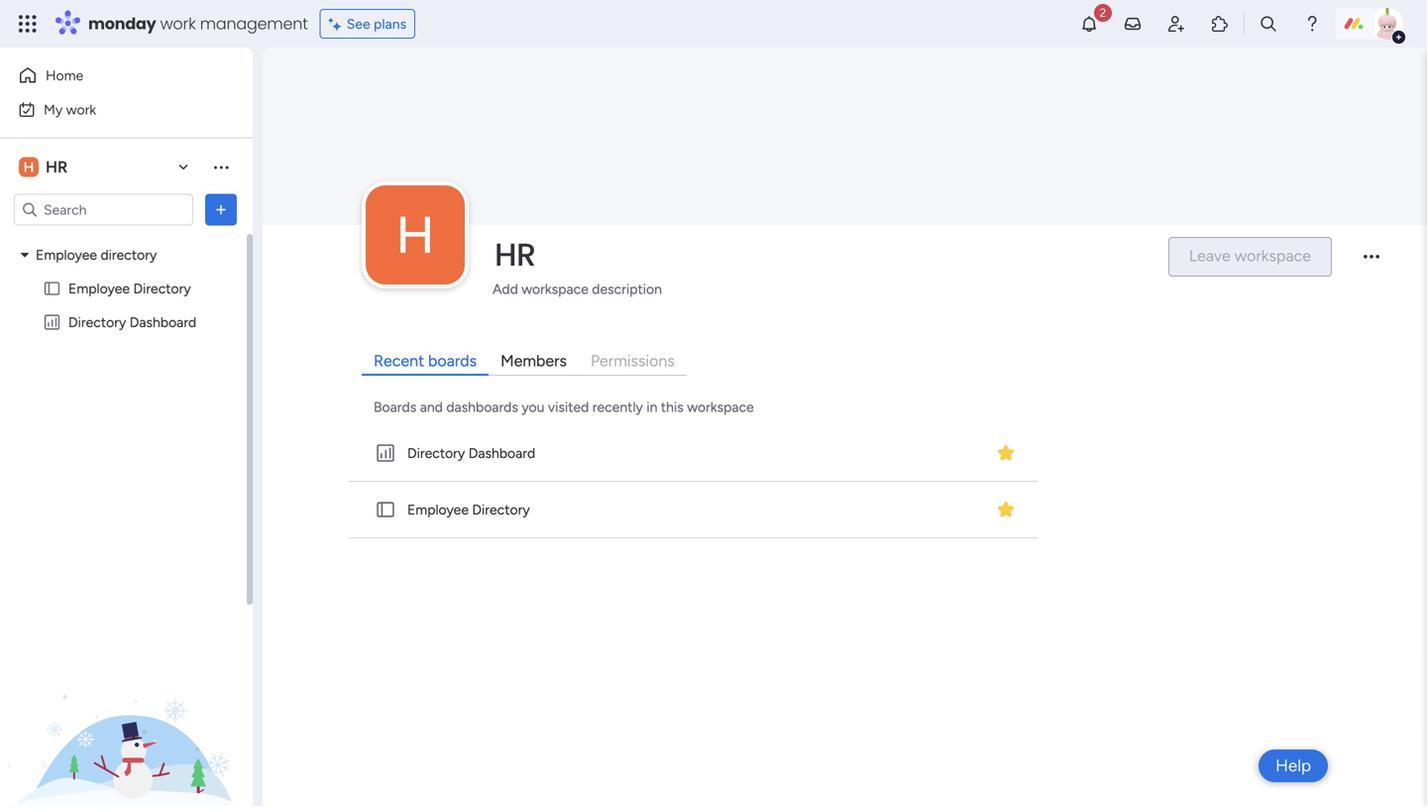 Task type: locate. For each thing, give the bounding box(es) containing it.
plans
[[374, 15, 407, 32]]

see plans button
[[320, 9, 416, 39]]

recently
[[593, 398, 643, 415]]

workspace right add
[[522, 280, 589, 297]]

dashboard for public dashboard icon
[[469, 445, 536, 461]]

0 vertical spatial employee
[[36, 246, 97, 263]]

public dashboard image
[[43, 313, 61, 332]]

public board image up public dashboard image
[[43, 279, 61, 298]]

dashboards
[[446, 398, 518, 415]]

ruby anderson image
[[1372, 8, 1404, 40]]

0 vertical spatial h
[[24, 159, 34, 175]]

employee inside quick search results list box
[[408, 501, 469, 518]]

directory dashboard down directory
[[68, 314, 197, 331]]

h
[[24, 159, 34, 175], [396, 204, 435, 266]]

1 horizontal spatial workspace
[[687, 398, 754, 415]]

search everything image
[[1259, 14, 1279, 34]]

h for workspace icon
[[24, 159, 34, 175]]

Search in workspace field
[[42, 198, 166, 221]]

hr
[[46, 158, 68, 176], [495, 232, 536, 276]]

0 horizontal spatial hr
[[46, 158, 68, 176]]

HR field
[[490, 232, 1152, 276]]

h button
[[366, 185, 465, 284]]

h inside workspace image
[[396, 204, 435, 266]]

work right my
[[66, 101, 96, 118]]

directory inside employee directory link
[[472, 501, 530, 518]]

1 horizontal spatial public board image
[[375, 499, 397, 520]]

1 vertical spatial employee directory
[[408, 501, 530, 518]]

hr inside workspace selection element
[[46, 158, 68, 176]]

help
[[1276, 756, 1312, 776]]

employee directory inside quick search results list box
[[408, 501, 530, 518]]

0 horizontal spatial workspace
[[522, 280, 589, 297]]

public dashboard image
[[375, 442, 397, 464]]

work
[[160, 12, 196, 35], [66, 101, 96, 118]]

employee
[[36, 246, 97, 263], [68, 280, 130, 297], [408, 501, 469, 518]]

0 vertical spatial hr
[[46, 158, 68, 176]]

dashboard for public dashboard image
[[130, 314, 197, 331]]

work right the monday
[[160, 12, 196, 35]]

1 vertical spatial h
[[396, 204, 435, 266]]

directory dashboard down the dashboards
[[408, 445, 536, 461]]

0 horizontal spatial h
[[24, 159, 34, 175]]

directory dashboard inside quick search results list box
[[408, 445, 536, 461]]

1 vertical spatial public board image
[[375, 499, 397, 520]]

1 vertical spatial directory dashboard
[[408, 445, 536, 461]]

2 vertical spatial employee
[[408, 501, 469, 518]]

hr right workspace icon
[[46, 158, 68, 176]]

h inside workspace icon
[[24, 159, 34, 175]]

employee directory
[[68, 280, 191, 297], [408, 501, 530, 518]]

directory dashboard inside list box
[[68, 314, 197, 331]]

lottie animation element
[[0, 606, 253, 806]]

public board image inside employee directory link
[[375, 499, 397, 520]]

list box
[[0, 234, 253, 607]]

1 horizontal spatial employee directory
[[408, 501, 530, 518]]

0 horizontal spatial public board image
[[43, 279, 61, 298]]

workspace
[[522, 280, 589, 297], [687, 398, 754, 415]]

you
[[522, 398, 545, 415]]

caret down image
[[21, 248, 29, 262]]

workspace right the this
[[687, 398, 754, 415]]

dashboard
[[130, 314, 197, 331], [469, 445, 536, 461]]

quick search results list box
[[345, 425, 1044, 538]]

work inside button
[[66, 101, 96, 118]]

0 horizontal spatial work
[[66, 101, 96, 118]]

permissions
[[591, 351, 675, 370]]

2 image
[[1095, 1, 1112, 23]]

0 vertical spatial workspace
[[522, 280, 589, 297]]

help button
[[1259, 750, 1329, 782]]

apps image
[[1211, 14, 1230, 34]]

0 vertical spatial directory dashboard
[[68, 314, 197, 331]]

dashboard inside list box
[[130, 314, 197, 331]]

directory dashboard
[[68, 314, 197, 331], [408, 445, 536, 461]]

1 horizontal spatial work
[[160, 12, 196, 35]]

1 vertical spatial employee
[[68, 280, 130, 297]]

add workspace description
[[493, 280, 662, 297]]

1 vertical spatial work
[[66, 101, 96, 118]]

invite members image
[[1167, 14, 1187, 34]]

dashboard down directory
[[130, 314, 197, 331]]

my work
[[44, 101, 96, 118]]

0 horizontal spatial dashboard
[[130, 314, 197, 331]]

notifications image
[[1080, 14, 1100, 34]]

hr up add
[[495, 232, 536, 276]]

directory
[[133, 280, 191, 297], [68, 314, 126, 331], [408, 445, 465, 461], [472, 501, 530, 518]]

public board image down public dashboard icon
[[375, 499, 397, 520]]

1 vertical spatial dashboard
[[469, 445, 536, 461]]

0 vertical spatial work
[[160, 12, 196, 35]]

employee directory
[[36, 246, 157, 263]]

1 horizontal spatial dashboard
[[469, 445, 536, 461]]

visited
[[548, 398, 589, 415]]

0 vertical spatial dashboard
[[130, 314, 197, 331]]

h for workspace image
[[396, 204, 435, 266]]

1 horizontal spatial directory dashboard
[[408, 445, 536, 461]]

my work button
[[12, 94, 213, 125]]

public board image
[[43, 279, 61, 298], [375, 499, 397, 520]]

0 vertical spatial employee directory
[[68, 280, 191, 297]]

directory dashboard for public dashboard icon
[[408, 445, 536, 461]]

0 vertical spatial public board image
[[43, 279, 61, 298]]

dashboard down the dashboards
[[469, 445, 536, 461]]

my
[[44, 101, 63, 118]]

options image
[[211, 200, 231, 220]]

1 horizontal spatial h
[[396, 204, 435, 266]]

0 horizontal spatial directory dashboard
[[68, 314, 197, 331]]

members
[[501, 351, 567, 370]]

option
[[0, 237, 253, 241]]

1 horizontal spatial hr
[[495, 232, 536, 276]]

inbox image
[[1123, 14, 1143, 34]]

dashboard inside quick search results list box
[[469, 445, 536, 461]]



Task type: describe. For each thing, give the bounding box(es) containing it.
work for my
[[66, 101, 96, 118]]

select product image
[[18, 14, 38, 34]]

recent
[[374, 351, 424, 370]]

boards and dashboards you visited recently in this workspace
[[374, 398, 754, 415]]

workspace selection element
[[19, 155, 71, 179]]

list box containing employee directory
[[0, 234, 253, 607]]

directory
[[101, 246, 157, 263]]

directory dashboard link
[[345, 425, 1042, 482]]

0 horizontal spatial employee directory
[[68, 280, 191, 297]]

in
[[647, 398, 658, 415]]

recent boards
[[374, 351, 477, 370]]

and
[[420, 398, 443, 415]]

lottie animation image
[[0, 606, 253, 806]]

directory dashboard for public dashboard image
[[68, 314, 197, 331]]

home button
[[12, 59, 213, 91]]

remove from favorites image
[[996, 499, 1016, 519]]

add
[[493, 280, 518, 297]]

workspace image
[[19, 156, 39, 178]]

description
[[592, 280, 662, 297]]

work for monday
[[160, 12, 196, 35]]

workspace image
[[366, 185, 465, 284]]

directory inside directory dashboard link
[[408, 445, 465, 461]]

see
[[347, 15, 370, 32]]

this
[[661, 398, 684, 415]]

monday
[[88, 12, 156, 35]]

boards
[[374, 398, 417, 415]]

remove from favorites image
[[996, 443, 1016, 462]]

v2 ellipsis image
[[1364, 255, 1380, 272]]

home
[[46, 67, 83, 84]]

monday work management
[[88, 12, 308, 35]]

boards
[[428, 351, 477, 370]]

management
[[200, 12, 308, 35]]

workspace options image
[[211, 157, 231, 177]]

1 vertical spatial hr
[[495, 232, 536, 276]]

see plans
[[347, 15, 407, 32]]

employee directory link
[[345, 482, 1042, 538]]

help image
[[1303, 14, 1323, 34]]

1 vertical spatial workspace
[[687, 398, 754, 415]]



Task type: vqa. For each thing, say whether or not it's contained in the screenshot.
Explore all teams
no



